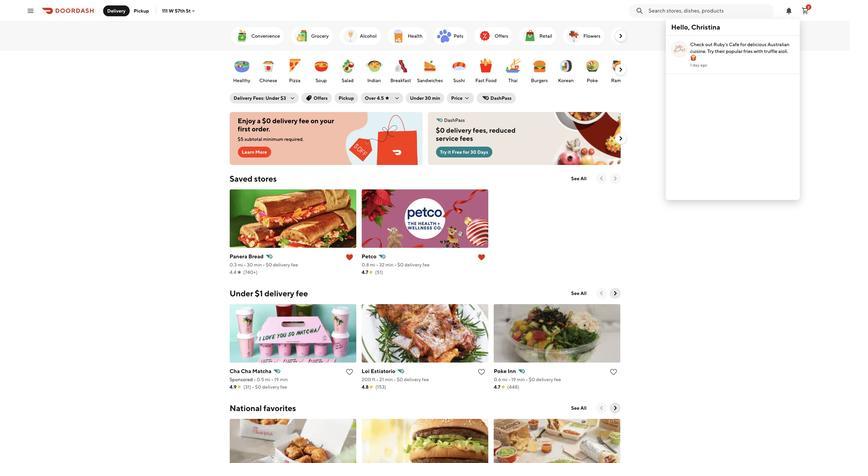 Task type: vqa. For each thing, say whether or not it's contained in the screenshot.
truffle at the right top of page
yes



Task type: describe. For each thing, give the bounding box(es) containing it.
$3
[[281, 95, 286, 101]]

offers inside button
[[314, 95, 328, 101]]

price
[[451, 95, 463, 101]]

free
[[452, 149, 462, 155]]

delivery inside enjoy a $0 delivery fee on your first order.
[[273, 117, 298, 125]]

their
[[715, 49, 725, 54]]

a
[[257, 117, 261, 125]]

0.6
[[494, 377, 501, 382]]

it
[[448, 149, 451, 155]]

0 horizontal spatial dashpass
[[444, 117, 465, 123]]

111
[[162, 8, 168, 13]]

alcohol link
[[340, 27, 381, 45]]

delivery inside $0 delivery fees, reduced service fees
[[446, 126, 472, 134]]

1 cha from the left
[[230, 368, 240, 375]]

mi for poke inn
[[502, 377, 508, 382]]

w
[[169, 8, 174, 13]]

sushi
[[454, 78, 465, 83]]

retail link
[[519, 27, 557, 45]]

service
[[436, 134, 459, 142]]

open menu image
[[26, 7, 35, 15]]

national
[[230, 403, 262, 413]]

• $0 delivery fee
[[251, 384, 287, 390]]

food
[[486, 78, 497, 83]]

• right "(31)"
[[252, 384, 254, 390]]

flowers link
[[563, 27, 605, 45]]

health link
[[388, 27, 427, 45]]

convenience image
[[234, 28, 250, 44]]

pets
[[454, 33, 464, 39]]

fries
[[744, 49, 753, 54]]

healthy
[[233, 78, 250, 83]]

under 30 min
[[410, 95, 441, 101]]

petco
[[362, 253, 377, 260]]

day
[[693, 62, 700, 68]]

2 cha from the left
[[241, 368, 251, 375]]

1 19 from the left
[[274, 377, 279, 382]]

sandwiches
[[417, 78, 443, 83]]

sponsored • 0.5 mi • 19 min
[[230, 377, 288, 382]]

$​0 for petco
[[398, 262, 404, 268]]

subtotal
[[245, 136, 262, 142]]

min for loi estiatorio
[[385, 377, 393, 382]]

see all for national favorites
[[572, 405, 587, 411]]

chinese
[[260, 78, 277, 83]]

cha cha matcha
[[230, 368, 272, 375]]

dashpass button
[[477, 93, 516, 104]]

$0 inside enjoy a $0 delivery fee on your first order.
[[262, 117, 271, 125]]

loi
[[362, 368, 370, 375]]

click to remove this store from your saved list image for panera bread
[[346, 253, 354, 261]]

Store search: begin typing to search for stores available on DoorDash text field
[[649, 7, 770, 14]]

offers link
[[474, 27, 513, 45]]

previous button of carousel image for national favorites
[[598, 405, 605, 412]]

grocery
[[311, 33, 329, 39]]

min up "• $0 delivery fee"
[[280, 377, 288, 382]]

poke inn
[[494, 368, 516, 375]]

$1
[[255, 289, 263, 298]]

• up (448)
[[509, 377, 511, 382]]

panera bread
[[230, 253, 264, 260]]

christina
[[692, 23, 721, 31]]

delicious
[[748, 42, 767, 47]]

4.7 for poke inn
[[494, 384, 501, 390]]

for inside button
[[463, 149, 470, 155]]

delivery button
[[103, 5, 130, 16]]

ramen
[[612, 78, 627, 83]]

see all link for under $1 delivery fee
[[568, 288, 591, 299]]

try it free for 30 days button
[[436, 147, 493, 158]]

delivery fees: under $3
[[234, 95, 286, 101]]

health
[[408, 33, 423, 39]]

0 vertical spatial pickup
[[134, 8, 149, 13]]

pizza
[[289, 78, 301, 83]]

first
[[238, 125, 251, 133]]

1 vertical spatial pickup
[[339, 95, 354, 101]]

korean
[[558, 78, 574, 83]]

under $1 delivery fee link
[[230, 288, 308, 299]]

reduced
[[490, 126, 516, 134]]

national favorites link
[[230, 403, 296, 414]]

next button of carousel image for national favorites
[[612, 405, 619, 412]]

aioli.
[[779, 49, 789, 54]]

min for poke inn
[[517, 377, 525, 382]]

0.3
[[230, 262, 237, 268]]

fast
[[476, 78, 485, 83]]

32
[[379, 262, 385, 268]]

under $1 delivery fee
[[230, 289, 308, 298]]

all for national favorites
[[581, 405, 587, 411]]

health image
[[390, 28, 407, 44]]

cuisine.
[[691, 49, 707, 54]]

price button
[[447, 93, 474, 104]]

retail image
[[522, 28, 538, 44]]

• left '0.5'
[[254, 377, 256, 382]]

fees,
[[473, 126, 488, 134]]

catering image
[[614, 28, 631, 44]]

on
[[311, 117, 319, 125]]

$5
[[238, 136, 244, 142]]

🍟
[[691, 55, 697, 61]]

more
[[256, 149, 267, 155]]

dashpass inside button
[[491, 95, 512, 101]]

click to remove this store from your saved list image for petco
[[478, 253, 486, 261]]

see for under $1 delivery fee
[[572, 291, 580, 296]]

0.8 mi • 32 min • $​0 delivery fee
[[362, 262, 430, 268]]

1 vertical spatial 30
[[471, 149, 477, 155]]

under for under $1 delivery fee
[[230, 289, 253, 298]]

$5 subtotal minimum required.
[[238, 136, 304, 142]]

click to add this store to your saved list image for poke inn
[[610, 368, 618, 376]]

alcohol
[[360, 33, 377, 39]]

57th
[[175, 8, 185, 13]]

see all for saved stores
[[572, 176, 587, 181]]

saved stores link
[[230, 173, 277, 184]]

• down bread
[[263, 262, 265, 268]]

truffle
[[764, 49, 778, 54]]

0.5
[[257, 377, 264, 382]]

$0 inside $0 delivery fees, reduced service fees
[[436, 126, 445, 134]]

over 4.5 button
[[361, 93, 403, 104]]



Task type: locate. For each thing, give the bounding box(es) containing it.
try inside button
[[440, 149, 447, 155]]

next button of carousel image for saved stores
[[612, 175, 619, 182]]

offers right offers image
[[495, 33, 509, 39]]

1 vertical spatial see all link
[[568, 288, 591, 299]]

0 vertical spatial next button of carousel image
[[617, 135, 624, 142]]

2 previous button of carousel image from the top
[[598, 405, 605, 412]]

4.7 down 0.6
[[494, 384, 501, 390]]

see for national favorites
[[572, 405, 580, 411]]

mi for petco
[[370, 262, 375, 268]]

1 previous button of carousel image from the top
[[598, 175, 605, 182]]

1 vertical spatial $0
[[436, 126, 445, 134]]

0 horizontal spatial 30
[[247, 262, 253, 268]]

all for under $1 delivery fee
[[581, 291, 587, 296]]

learn more button
[[238, 147, 271, 158]]

0 horizontal spatial click to remove this store from your saved list image
[[346, 253, 354, 261]]

min right "32"
[[386, 262, 394, 268]]

min inside button
[[432, 95, 441, 101]]

2 vertical spatial 30
[[247, 262, 253, 268]]

3 all from the top
[[581, 405, 587, 411]]

2 vertical spatial see all link
[[568, 403, 591, 414]]

2 see from the top
[[572, 291, 580, 296]]

grocery link
[[291, 27, 333, 45]]

2 click to add this store to your saved list image from the left
[[610, 368, 618, 376]]

see all link for national favorites
[[568, 403, 591, 414]]

1 horizontal spatial cha
[[241, 368, 251, 375]]

0 vertical spatial see all link
[[568, 173, 591, 184]]

poke for poke inn
[[494, 368, 507, 375]]

2 vertical spatial next button of carousel image
[[612, 290, 619, 297]]

1 horizontal spatial $0
[[262, 117, 271, 125]]

out
[[706, 42, 713, 47]]

4.7 for petco
[[362, 270, 369, 275]]

1 horizontal spatial 19
[[512, 377, 516, 382]]

30
[[425, 95, 431, 101], [471, 149, 477, 155], [247, 262, 253, 268]]

click to remove this store from your saved list image
[[346, 253, 354, 261], [478, 253, 486, 261]]

1 vertical spatial try
[[440, 149, 447, 155]]

0 horizontal spatial pickup button
[[130, 5, 153, 16]]

saved stores
[[230, 174, 277, 183]]

next button of carousel image right previous button of carousel icon
[[612, 290, 619, 297]]

0 horizontal spatial cha
[[230, 368, 240, 375]]

ruby's
[[714, 42, 728, 47]]

poke for poke
[[587, 78, 598, 83]]

min up (448)
[[517, 377, 525, 382]]

200 ft • 21 min • $​0 delivery fee
[[362, 377, 429, 382]]

3 see all from the top
[[572, 405, 587, 411]]

mi right '0.5'
[[265, 377, 271, 382]]

1 vertical spatial see
[[572, 291, 580, 296]]

cafe
[[729, 42, 740, 47]]

hello,
[[672, 23, 690, 31]]

• up "• $0 delivery fee"
[[271, 377, 273, 382]]

0 horizontal spatial delivery
[[107, 8, 126, 13]]

previous button of carousel image
[[598, 175, 605, 182], [598, 405, 605, 412]]

previous button of carousel image
[[598, 290, 605, 297]]

30 left "days"
[[471, 149, 477, 155]]

19 up "• $0 delivery fee"
[[274, 377, 279, 382]]

0 vertical spatial see all
[[572, 176, 587, 181]]

enjoy a $0 delivery fee on your first order.
[[238, 117, 334, 133]]

$0 right a at the top left of the page
[[262, 117, 271, 125]]

111 w 57th st
[[162, 8, 191, 13]]

breakfast
[[391, 78, 411, 83]]

1 horizontal spatial dashpass
[[491, 95, 512, 101]]

1 click to add this store to your saved list image from the left
[[478, 368, 486, 376]]

(740+)
[[243, 270, 258, 275]]

1 all from the top
[[581, 176, 587, 181]]

1 horizontal spatial 4.7
[[494, 384, 501, 390]]

see all link for saved stores
[[568, 173, 591, 184]]

(31)
[[244, 384, 251, 390]]

under left $3
[[266, 95, 280, 101]]

flowers
[[584, 33, 601, 39]]

1 vertical spatial dashpass
[[444, 117, 465, 123]]

your
[[320, 117, 334, 125]]

pickup button
[[130, 5, 153, 16], [335, 93, 358, 104]]

2 horizontal spatial under
[[410, 95, 424, 101]]

pets link
[[434, 27, 468, 45]]

next button of carousel image
[[617, 135, 624, 142], [612, 175, 619, 182], [612, 405, 619, 412]]

0 horizontal spatial 4.7
[[362, 270, 369, 275]]

$​0 for loi estiatorio
[[397, 377, 403, 382]]

convenience
[[251, 33, 280, 39]]

st
[[186, 8, 191, 13]]

3 items, open order cart image
[[802, 7, 810, 15]]

under for under 30 min
[[410, 95, 424, 101]]

$​0
[[266, 262, 272, 268], [398, 262, 404, 268], [397, 377, 403, 382], [529, 377, 535, 382]]

0 vertical spatial 30
[[425, 95, 431, 101]]

30 up (740+)
[[247, 262, 253, 268]]

indian
[[368, 78, 381, 83]]

2 see all from the top
[[572, 291, 587, 296]]

for inside check out ruby's cafe for delicious australian cuisine. try their popular fries with truffle aioli. 🍟 1 day ago
[[741, 42, 747, 47]]

enjoy
[[238, 117, 256, 125]]

1 vertical spatial 4.7
[[494, 384, 501, 390]]

under left $1
[[230, 289, 253, 298]]

3 see from the top
[[572, 405, 580, 411]]

$0 up service
[[436, 126, 445, 134]]

try it free for 30 days
[[440, 149, 488, 155]]

0 horizontal spatial for
[[463, 149, 470, 155]]

poke
[[587, 78, 598, 83], [494, 368, 507, 375]]

under
[[266, 95, 280, 101], [410, 95, 424, 101], [230, 289, 253, 298]]

0 vertical spatial poke
[[587, 78, 598, 83]]

0 vertical spatial for
[[741, 42, 747, 47]]

mi for panera bread
[[238, 262, 243, 268]]

see all link
[[568, 173, 591, 184], [568, 288, 591, 299], [568, 403, 591, 414]]

min down bread
[[254, 262, 262, 268]]

• right 21
[[394, 377, 396, 382]]

2 button
[[799, 4, 813, 17]]

poke left the ramen
[[587, 78, 598, 83]]

0.3 mi • 30 min • $​0 delivery fee
[[230, 262, 298, 268]]

1 vertical spatial see all
[[572, 291, 587, 296]]

grocery image
[[294, 28, 310, 44]]

pickup
[[134, 8, 149, 13], [339, 95, 354, 101]]

1 vertical spatial all
[[581, 291, 587, 296]]

min for panera bread
[[254, 262, 262, 268]]

0 vertical spatial $0
[[262, 117, 271, 125]]

over 4.5
[[365, 95, 384, 101]]

4.4
[[230, 270, 237, 275]]

1 vertical spatial next button of carousel image
[[617, 66, 624, 73]]

1 horizontal spatial for
[[741, 42, 747, 47]]

19 up (448)
[[512, 377, 516, 382]]

fast food
[[476, 78, 497, 83]]

estiatorio
[[371, 368, 396, 375]]

0 vertical spatial dashpass
[[491, 95, 512, 101]]

1 see all from the top
[[572, 176, 587, 181]]

0 vertical spatial next button of carousel image
[[617, 33, 624, 39]]

popular
[[726, 49, 743, 54]]

30 down sandwiches
[[425, 95, 431, 101]]

2 all from the top
[[581, 291, 587, 296]]

1 vertical spatial for
[[463, 149, 470, 155]]

• right "32"
[[395, 262, 397, 268]]

0 horizontal spatial poke
[[494, 368, 507, 375]]

national favorites
[[230, 403, 296, 413]]

0.8
[[362, 262, 369, 268]]

1 vertical spatial offers
[[314, 95, 328, 101]]

1 vertical spatial next button of carousel image
[[612, 175, 619, 182]]

• left "32"
[[376, 262, 378, 268]]

delivery inside under $1 delivery fee link
[[265, 289, 294, 298]]

see all
[[572, 176, 587, 181], [572, 291, 587, 296], [572, 405, 587, 411]]

flowers image
[[566, 28, 582, 44]]

2 vertical spatial see all
[[572, 405, 587, 411]]

1 horizontal spatial pickup
[[339, 95, 354, 101]]

0 vertical spatial try
[[708, 49, 714, 54]]

panera
[[230, 253, 247, 260]]

dashpass up service
[[444, 117, 465, 123]]

previous button of carousel image for saved stores
[[598, 175, 605, 182]]

3 see all link from the top
[[568, 403, 591, 414]]

fee inside enjoy a $0 delivery fee on your first order.
[[299, 117, 309, 125]]

4.7 down 0.8
[[362, 270, 369, 275]]

delivery for delivery fees: under $3
[[234, 95, 252, 101]]

fees:
[[253, 95, 265, 101]]

ft
[[372, 377, 376, 382]]

check
[[691, 42, 705, 47]]

next button of carousel image right flowers
[[617, 33, 624, 39]]

4.7
[[362, 270, 369, 275], [494, 384, 501, 390]]

offers button
[[301, 93, 332, 104]]

try down out
[[708, 49, 714, 54]]

0 vertical spatial 4.7
[[362, 270, 369, 275]]

minimum
[[263, 136, 283, 142]]

retail
[[540, 33, 553, 39]]

for right free at the top of the page
[[463, 149, 470, 155]]

• down panera bread
[[244, 262, 246, 268]]

2 vertical spatial $0
[[255, 384, 261, 390]]

loi estiatorio
[[362, 368, 396, 375]]

offers down soup
[[314, 95, 328, 101]]

0 vertical spatial pickup button
[[130, 5, 153, 16]]

1 vertical spatial pickup button
[[335, 93, 358, 104]]

$0 down sponsored • 0.5 mi • 19 min
[[255, 384, 261, 390]]

1 click to remove this store from your saved list image from the left
[[346, 253, 354, 261]]

offers image
[[477, 28, 494, 44]]

2 click to remove this store from your saved list image from the left
[[478, 253, 486, 261]]

1 horizontal spatial try
[[708, 49, 714, 54]]

click to add this store to your saved list image
[[346, 368, 354, 376]]

0 horizontal spatial pickup
[[134, 8, 149, 13]]

2 vertical spatial see
[[572, 405, 580, 411]]

all for saved stores
[[581, 176, 587, 181]]

see for saved stores
[[572, 176, 580, 181]]

hello, christina
[[672, 23, 721, 31]]

0 vertical spatial all
[[581, 176, 587, 181]]

21
[[380, 377, 384, 382]]

• right 0.6
[[526, 377, 528, 382]]

200
[[362, 377, 371, 382]]

1 horizontal spatial click to remove this store from your saved list image
[[478, 253, 486, 261]]

min right 21
[[385, 377, 393, 382]]

thai
[[509, 78, 518, 83]]

1 horizontal spatial 30
[[425, 95, 431, 101]]

delivery
[[273, 117, 298, 125], [446, 126, 472, 134], [273, 262, 290, 268], [405, 262, 422, 268], [265, 289, 294, 298], [404, 377, 421, 382], [536, 377, 553, 382], [262, 384, 279, 390]]

alcohol image
[[342, 28, 359, 44]]

4.8
[[362, 384, 369, 390]]

0 horizontal spatial click to add this store to your saved list image
[[478, 368, 486, 376]]

poke up 0.6
[[494, 368, 507, 375]]

required.
[[284, 136, 304, 142]]

mi right 0.3
[[238, 262, 243, 268]]

australian
[[768, 42, 790, 47]]

1 vertical spatial delivery
[[234, 95, 252, 101]]

try inside check out ruby's cafe for delicious australian cuisine. try their popular fries with truffle aioli. 🍟 1 day ago
[[708, 49, 714, 54]]

(51)
[[375, 270, 383, 275]]

1 vertical spatial previous button of carousel image
[[598, 405, 605, 412]]

pets image
[[436, 28, 453, 44]]

pickup button down salad
[[335, 93, 358, 104]]

(153)
[[376, 384, 386, 390]]

0 vertical spatial previous button of carousel image
[[598, 175, 605, 182]]

2 horizontal spatial 30
[[471, 149, 477, 155]]

ago
[[701, 62, 708, 68]]

salad
[[342, 78, 354, 83]]

pickup button left the 111
[[130, 5, 153, 16]]

mi right 0.6
[[502, 377, 508, 382]]

matcha
[[252, 368, 272, 375]]

1 horizontal spatial delivery
[[234, 95, 252, 101]]

over
[[365, 95, 376, 101]]

see all for under $1 delivery fee
[[572, 291, 587, 296]]

(448)
[[508, 384, 520, 390]]

mi right 0.8
[[370, 262, 375, 268]]

0 vertical spatial offers
[[495, 33, 509, 39]]

for up fries
[[741, 42, 747, 47]]

•
[[244, 262, 246, 268], [263, 262, 265, 268], [376, 262, 378, 268], [395, 262, 397, 268], [254, 377, 256, 382], [271, 377, 273, 382], [377, 377, 379, 382], [394, 377, 396, 382], [509, 377, 511, 382], [526, 377, 528, 382], [252, 384, 254, 390]]

click to add this store to your saved list image for loi estiatorio
[[478, 368, 486, 376]]

dashpass
[[491, 95, 512, 101], [444, 117, 465, 123]]

1 horizontal spatial under
[[266, 95, 280, 101]]

1 horizontal spatial click to add this store to your saved list image
[[610, 368, 618, 376]]

2 see all link from the top
[[568, 288, 591, 299]]

1 horizontal spatial poke
[[587, 78, 598, 83]]

0 horizontal spatial try
[[440, 149, 447, 155]]

$​0 for panera bread
[[266, 262, 272, 268]]

notification bell image
[[785, 7, 794, 15]]

1 see all link from the top
[[568, 173, 591, 184]]

2 vertical spatial all
[[581, 405, 587, 411]]

$​0 for poke inn
[[529, 377, 535, 382]]

pickup left the 111
[[134, 8, 149, 13]]

0.6 mi • 19 min • $​0 delivery fee
[[494, 377, 561, 382]]

0 horizontal spatial $0
[[255, 384, 261, 390]]

0 vertical spatial see
[[572, 176, 580, 181]]

1 horizontal spatial pickup button
[[335, 93, 358, 104]]

under down sandwiches
[[410, 95, 424, 101]]

2 horizontal spatial $0
[[436, 126, 445, 134]]

2
[[808, 5, 810, 9]]

2 19 from the left
[[512, 377, 516, 382]]

under 30 min button
[[406, 93, 445, 104]]

delivery inside delivery button
[[107, 8, 126, 13]]

0 horizontal spatial 19
[[274, 377, 279, 382]]

pickup down salad
[[339, 95, 354, 101]]

1 horizontal spatial offers
[[495, 33, 509, 39]]

next button of carousel image
[[617, 33, 624, 39], [617, 66, 624, 73], [612, 290, 619, 297]]

learn more
[[242, 149, 267, 155]]

convenience link
[[231, 27, 284, 45]]

0 horizontal spatial under
[[230, 289, 253, 298]]

under inside button
[[410, 95, 424, 101]]

1 vertical spatial poke
[[494, 368, 507, 375]]

click to add this store to your saved list image
[[478, 368, 486, 376], [610, 368, 618, 376]]

dashpass down food
[[491, 95, 512, 101]]

0 horizontal spatial offers
[[314, 95, 328, 101]]

min down sandwiches
[[432, 95, 441, 101]]

try left it
[[440, 149, 447, 155]]

• right "ft"
[[377, 377, 379, 382]]

1 see from the top
[[572, 176, 580, 181]]

0 vertical spatial delivery
[[107, 8, 126, 13]]

delivery for delivery
[[107, 8, 126, 13]]

2 vertical spatial next button of carousel image
[[612, 405, 619, 412]]

min for petco
[[386, 262, 394, 268]]

next button of carousel image up the ramen
[[617, 66, 624, 73]]



